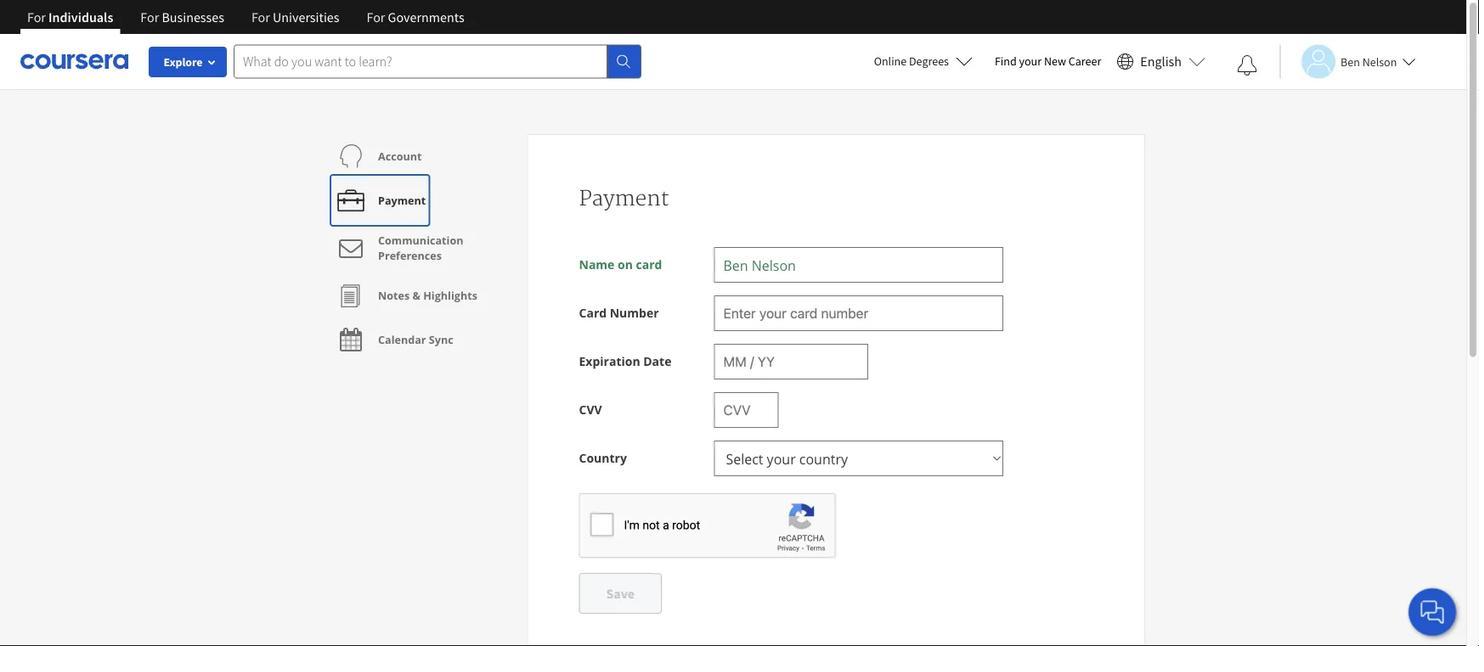 Task type: describe. For each thing, give the bounding box(es) containing it.
account settings element
[[321, 134, 527, 362]]

for governments
[[367, 8, 465, 25]]

new
[[1044, 54, 1067, 69]]

ben
[[1341, 54, 1360, 69]]

show notifications image
[[1237, 55, 1258, 76]]

preferences
[[378, 249, 442, 263]]

name on card
[[579, 257, 662, 273]]

calendar sync
[[378, 333, 454, 347]]

governments
[[388, 8, 465, 25]]

ben nelson button
[[1280, 45, 1416, 79]]

highlights
[[423, 289, 478, 303]]

for businesses
[[140, 8, 224, 25]]

for for governments
[[367, 8, 385, 25]]

english button
[[1110, 34, 1213, 89]]

1 horizontal spatial payment
[[579, 186, 669, 212]]

explore
[[164, 54, 203, 70]]

individuals
[[49, 8, 113, 25]]

date
[[644, 354, 672, 370]]

coursera image
[[20, 48, 128, 75]]

save button
[[579, 574, 662, 614]]

save
[[606, 586, 635, 603]]

degrees
[[909, 54, 949, 69]]

number
[[610, 305, 659, 321]]

find your new career link
[[987, 51, 1110, 72]]

ben nelson
[[1341, 54, 1397, 69]]

communication preferences link
[[334, 223, 515, 274]]

english
[[1141, 53, 1182, 70]]

expiration
[[579, 354, 640, 370]]

communication preferences
[[378, 233, 464, 263]]

sync
[[429, 333, 454, 347]]

account
[[378, 149, 422, 164]]

banner navigation
[[14, 0, 478, 47]]

explore button
[[149, 47, 227, 77]]



Task type: vqa. For each thing, say whether or not it's contained in the screenshot.
CVV
yes



Task type: locate. For each thing, give the bounding box(es) containing it.
expiration date
[[579, 354, 672, 370]]

find
[[995, 54, 1017, 69]]

None search field
[[234, 45, 642, 79]]

payment link
[[334, 178, 426, 223]]

for for businesses
[[140, 8, 159, 25]]

2 for from the left
[[140, 8, 159, 25]]

online
[[874, 54, 907, 69]]

payment
[[579, 186, 669, 212], [378, 193, 426, 208]]

&
[[413, 289, 421, 303]]

for left individuals
[[27, 8, 46, 25]]

calendar
[[378, 333, 426, 347]]

cvv
[[579, 402, 602, 418]]

0 horizontal spatial payment
[[378, 193, 426, 208]]

chat with us image
[[1419, 599, 1446, 626]]

payment up the on
[[579, 186, 669, 212]]

online degrees
[[874, 54, 949, 69]]

payment up communication
[[378, 193, 426, 208]]

name
[[579, 257, 615, 273]]

notes
[[378, 289, 410, 303]]

your
[[1019, 54, 1042, 69]]

3 for from the left
[[251, 8, 270, 25]]

nelson
[[1363, 54, 1397, 69]]

notes & highlights link
[[334, 274, 478, 318]]

notes & highlights
[[378, 289, 478, 303]]

communication
[[378, 233, 464, 248]]

card
[[579, 305, 607, 321]]

country
[[579, 450, 627, 467]]

for left governments
[[367, 8, 385, 25]]

for left universities
[[251, 8, 270, 25]]

universities
[[273, 8, 340, 25]]

1 for from the left
[[27, 8, 46, 25]]

What do you want to learn? text field
[[234, 45, 608, 79]]

Name on card text field
[[714, 247, 1004, 283]]

career
[[1069, 54, 1102, 69]]

businesses
[[162, 8, 224, 25]]

for left businesses in the left of the page
[[140, 8, 159, 25]]

4 for from the left
[[367, 8, 385, 25]]

for individuals
[[27, 8, 113, 25]]

on
[[618, 257, 633, 273]]

card
[[636, 257, 662, 273]]

for universities
[[251, 8, 340, 25]]

for for universities
[[251, 8, 270, 25]]

find your new career
[[995, 54, 1102, 69]]

calendar sync link
[[334, 318, 454, 362]]

for for individuals
[[27, 8, 46, 25]]

for
[[27, 8, 46, 25], [140, 8, 159, 25], [251, 8, 270, 25], [367, 8, 385, 25]]

card number
[[579, 305, 659, 321]]

account link
[[334, 134, 422, 178]]

payment inside account settings element
[[378, 193, 426, 208]]

online degrees button
[[861, 42, 987, 80]]



